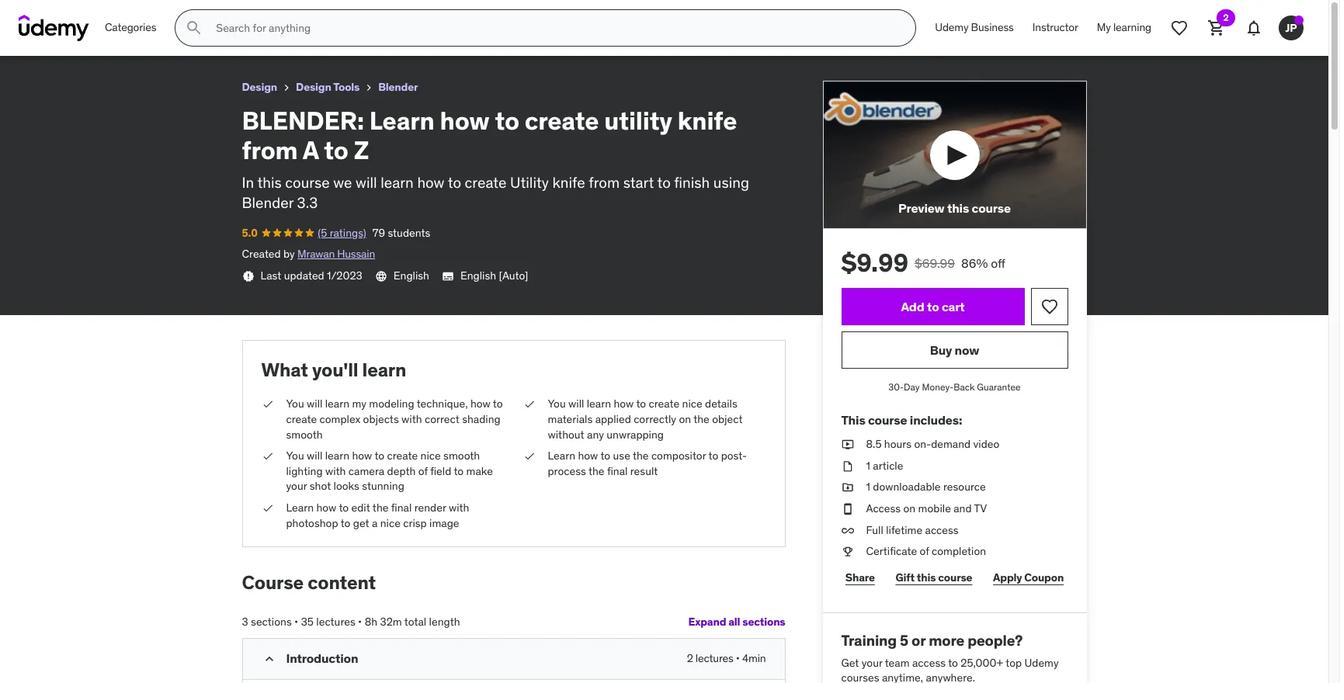Task type: vqa. For each thing, say whether or not it's contained in the screenshot.
learn in the You will learn how to create nice smooth lighting with camera depth of field to make your shot looks stunning
yes



Task type: locate. For each thing, give the bounding box(es) containing it.
lectures down expand
[[696, 651, 734, 665]]

1 up access
[[866, 480, 870, 494]]

1 horizontal spatial z
[[354, 134, 369, 166]]

to up shading
[[493, 397, 503, 411]]

resource
[[943, 480, 986, 494]]

0 horizontal spatial final
[[391, 501, 412, 515]]

post-
[[721, 449, 747, 463]]

1 vertical spatial blender:
[[242, 105, 364, 137]]

0 vertical spatial blender:
[[12, 7, 74, 23]]

utility inside blender: learn how to create utility knife from a to z in this course we will learn how to create utility knife from start to finish using blender 3.3
[[604, 105, 672, 137]]

1 vertical spatial utility
[[604, 105, 672, 137]]

nice left details in the right of the page
[[682, 397, 703, 411]]

2 horizontal spatial this
[[947, 200, 969, 216]]

this inside button
[[947, 200, 969, 216]]

nice inside learn how to edit the final render with photoshop to get a nice crisp image
[[380, 516, 401, 530]]

share button
[[841, 563, 879, 594]]

from left start
[[589, 173, 620, 191]]

will for you will learn how to create nice details materials applied correctly on the object without any unwrapping
[[568, 397, 584, 411]]

a for blender: learn how to create utility knife from a to z
[[297, 7, 305, 23]]

0 horizontal spatial udemy
[[935, 20, 969, 34]]

to up we
[[324, 134, 348, 166]]

final down use
[[607, 464, 628, 478]]

to up the "correctly"
[[636, 397, 646, 411]]

xsmall image for and
[[841, 502, 854, 517]]

will inside you will learn how to create nice smooth lighting with camera depth of field to make your shot looks stunning
[[307, 449, 323, 463]]

with down modeling
[[402, 412, 422, 426]]

lectures
[[316, 615, 355, 629], [696, 651, 734, 665]]

1 vertical spatial this
[[947, 200, 969, 216]]

0 horizontal spatial of
[[418, 464, 428, 478]]

the right "process"
[[589, 464, 605, 478]]

4min
[[742, 651, 766, 665]]

1 horizontal spatial english
[[460, 269, 496, 283]]

from
[[266, 7, 294, 23], [242, 134, 298, 166], [589, 173, 620, 191]]

a
[[297, 7, 305, 23], [303, 134, 319, 166]]

final inside learn how to edit the final render with photoshop to get a nice crisp image
[[391, 501, 412, 515]]

1 vertical spatial lectures
[[696, 651, 734, 665]]

english for english [auto]
[[460, 269, 496, 283]]

1 vertical spatial 2
[[687, 651, 693, 665]]

money-
[[922, 381, 954, 393]]

1 vertical spatial your
[[862, 656, 883, 670]]

access
[[866, 502, 901, 516]]

my
[[1097, 20, 1111, 34]]

1 horizontal spatial nice
[[421, 449, 441, 463]]

ratings) left categories dropdown button
[[58, 27, 95, 41]]

xsmall image left 'lighting'
[[261, 449, 274, 464]]

knife up finish
[[678, 105, 737, 137]]

nice inside you will learn how to create nice details materials applied correctly on the object without any unwrapping
[[682, 397, 703, 411]]

will right we
[[356, 173, 377, 191]]

will inside you will learn how to create nice details materials applied correctly on the object without any unwrapping
[[568, 397, 584, 411]]

smooth up make
[[443, 449, 480, 463]]

training
[[841, 631, 897, 650]]

learn up applied
[[587, 397, 611, 411]]

0 vertical spatial of
[[418, 464, 428, 478]]

to up design tools
[[308, 7, 320, 23]]

xsmall image left "process"
[[523, 449, 535, 464]]

a up 3.3
[[303, 134, 319, 166]]

this
[[257, 173, 282, 191], [947, 200, 969, 216], [917, 571, 936, 585]]

0 horizontal spatial students
[[116, 27, 159, 41]]

utility for blender: learn how to create utility knife from a to z in this course we will learn how to create utility knife from start to finish using blender 3.3
[[604, 105, 672, 137]]

to inside button
[[927, 299, 939, 314]]

learn inside you will learn how to create nice smooth lighting with camera depth of field to make your shot looks stunning
[[325, 449, 350, 463]]

0 vertical spatial 1
[[866, 459, 870, 473]]

udemy business
[[935, 20, 1014, 34]]

z for blender: learn how to create utility knife from a to z
[[323, 7, 330, 23]]

learn inside you will learn my modeling technique, how to create complex objects with correct shading smooth
[[325, 397, 350, 411]]

you inside you will learn how to create nice details materials applied correctly on the object without any unwrapping
[[548, 397, 566, 411]]

0 vertical spatial (5
[[46, 27, 56, 41]]

ratings) up hussain
[[330, 226, 366, 240]]

instructor
[[1033, 20, 1078, 34]]

with inside you will learn how to create nice smooth lighting with camera depth of field to make your shot looks stunning
[[325, 464, 346, 478]]

1 horizontal spatial your
[[862, 656, 883, 670]]

knife right submit search icon on the left top of the page
[[233, 7, 263, 23]]

• left 35
[[294, 615, 298, 629]]

to up "anywhere."
[[948, 656, 958, 670]]

1 design from the left
[[242, 80, 277, 94]]

course up "hours"
[[868, 412, 907, 428]]

xsmall image
[[280, 82, 293, 94], [261, 397, 274, 412], [841, 437, 854, 453], [261, 449, 274, 464], [523, 449, 535, 464], [841, 459, 854, 474], [261, 501, 274, 516], [841, 502, 854, 517], [841, 545, 854, 560]]

from up the design 'link'
[[266, 7, 294, 23]]

2 sections from the left
[[743, 615, 785, 629]]

xsmall image for 1 downloadable resource
[[841, 480, 854, 495]]

1 horizontal spatial knife
[[552, 173, 585, 191]]

z inside blender: learn how to create utility knife from a to z in this course we will learn how to create utility knife from start to finish using blender 3.3
[[354, 134, 369, 166]]

0 horizontal spatial z
[[323, 7, 330, 23]]

1 vertical spatial 79
[[373, 226, 385, 240]]

0 vertical spatial z
[[323, 7, 330, 23]]

learn inside you will learn how to create nice details materials applied correctly on the object without any unwrapping
[[587, 397, 611, 411]]

blender: learn how to create utility knife from a to z in this course we will learn how to create utility knife from start to finish using blender 3.3
[[242, 105, 749, 212]]

nice right the a
[[380, 516, 401, 530]]

technique,
[[417, 397, 468, 411]]

1 horizontal spatial smooth
[[443, 449, 480, 463]]

2 vertical spatial knife
[[552, 173, 585, 191]]

anywhere.
[[926, 671, 975, 683]]

you inside you will learn my modeling technique, how to create complex objects with correct shading smooth
[[286, 397, 304, 411]]

udemy right top
[[1025, 656, 1059, 670]]

english right "closed captions" image
[[460, 269, 496, 283]]

1 horizontal spatial design
[[296, 80, 331, 94]]

training 5 or more people? get your team access to 25,000+ top udemy courses anytime, anywhere.
[[841, 631, 1059, 683]]

0 vertical spatial from
[[266, 7, 294, 23]]

• left 8h 32m
[[358, 615, 362, 629]]

learn for you will learn how to create nice details materials applied correctly on the object without any unwrapping
[[587, 397, 611, 411]]

xsmall image left the 1 article
[[841, 459, 854, 474]]

0 vertical spatial nice
[[682, 397, 703, 411]]

0 horizontal spatial 5.0
[[12, 27, 28, 41]]

design tools
[[296, 80, 360, 94]]

design for design tools
[[296, 80, 331, 94]]

0 vertical spatial ratings)
[[58, 27, 95, 41]]

image
[[429, 516, 459, 530]]

from for blender: learn how to create utility knife from a to z in this course we will learn how to create utility knife from start to finish using blender 3.3
[[242, 134, 298, 166]]

1 horizontal spatial lectures
[[696, 651, 734, 665]]

1 downloadable resource
[[866, 480, 986, 494]]

this right "gift"
[[917, 571, 936, 585]]

this for preview this course
[[947, 200, 969, 216]]

you up materials
[[548, 397, 566, 411]]

0 vertical spatial 79 students
[[101, 27, 159, 41]]

0 horizontal spatial blender
[[242, 193, 294, 212]]

1 horizontal spatial with
[[402, 412, 422, 426]]

0 horizontal spatial knife
[[233, 7, 263, 23]]

learn
[[381, 173, 414, 191], [362, 358, 406, 382], [325, 397, 350, 411], [587, 397, 611, 411], [325, 449, 350, 463]]

0 vertical spatial this
[[257, 173, 282, 191]]

z up design tools
[[323, 7, 330, 23]]

your up courses
[[862, 656, 883, 670]]

2 vertical spatial nice
[[380, 516, 401, 530]]

course up off
[[972, 200, 1011, 216]]

0 horizontal spatial english
[[394, 269, 429, 283]]

to up camera
[[375, 449, 385, 463]]

course down completion
[[938, 571, 973, 585]]

learn for you will learn my modeling technique, how to create complex objects with correct shading smooth
[[325, 397, 350, 411]]

buy now
[[930, 342, 979, 358]]

xsmall image left photoshop
[[261, 501, 274, 516]]

blender down in
[[242, 193, 294, 212]]

2 vertical spatial from
[[589, 173, 620, 191]]

create inside you will learn my modeling technique, how to create complex objects with correct shading smooth
[[286, 412, 317, 426]]

full lifetime access
[[866, 523, 959, 537]]

0 horizontal spatial 2
[[687, 651, 693, 665]]

introduction
[[286, 651, 358, 666]]

0 horizontal spatial (5 ratings)
[[46, 27, 95, 41]]

cart
[[942, 299, 965, 314]]

notifications image
[[1245, 19, 1263, 37]]

sections inside dropdown button
[[743, 615, 785, 629]]

1 horizontal spatial blender
[[378, 80, 418, 94]]

mobile
[[918, 502, 951, 516]]

shading
[[462, 412, 501, 426]]

you inside you will learn how to create nice smooth lighting with camera depth of field to make your shot looks stunning
[[286, 449, 304, 463]]

1 vertical spatial final
[[391, 501, 412, 515]]

xsmall image for my
[[261, 397, 274, 412]]

3
[[242, 615, 248, 629]]

design for design
[[242, 80, 277, 94]]

make
[[466, 464, 493, 478]]

xsmall image left access
[[841, 502, 854, 517]]

2 horizontal spatial nice
[[682, 397, 703, 411]]

a up design tools
[[297, 7, 305, 23]]

the inside you will learn how to create nice details materials applied correctly on the object without any unwrapping
[[694, 412, 710, 426]]

this right in
[[257, 173, 282, 191]]

from for blender: learn how to create utility knife from a to z
[[266, 7, 294, 23]]

1 vertical spatial 1
[[866, 480, 870, 494]]

of left 'field'
[[418, 464, 428, 478]]

udemy left business
[[935, 20, 969, 34]]

[auto]
[[499, 269, 528, 283]]

1 left article
[[866, 459, 870, 473]]

of
[[418, 464, 428, 478], [920, 545, 929, 558]]

79 students down blender: learn how to create utility knife from a to z
[[101, 27, 159, 41]]

access down mobile
[[925, 523, 959, 537]]

0 vertical spatial a
[[297, 7, 305, 23]]

1 vertical spatial udemy
[[1025, 656, 1059, 670]]

1 horizontal spatial (5 ratings)
[[318, 226, 366, 240]]

0 vertical spatial 5.0
[[12, 27, 28, 41]]

photoshop
[[286, 516, 338, 530]]

1 horizontal spatial final
[[607, 464, 628, 478]]

1 horizontal spatial blender:
[[242, 105, 364, 137]]

get
[[353, 516, 369, 530]]

0 horizontal spatial (5
[[46, 27, 56, 41]]

applied
[[595, 412, 631, 426]]

to left post-
[[709, 449, 718, 463]]

on right the "correctly"
[[679, 412, 691, 426]]

learn up modeling
[[362, 358, 406, 382]]

79 up hussain
[[373, 226, 385, 240]]

using
[[714, 173, 749, 191]]

course up 3.3
[[285, 173, 330, 191]]

79 students
[[101, 27, 159, 41], [373, 226, 430, 240]]

0 horizontal spatial utility
[[196, 7, 230, 23]]

access inside training 5 or more people? get your team access to 25,000+ top udemy courses anytime, anywhere.
[[912, 656, 946, 670]]

blender: learn how to create utility knife from a to z
[[12, 7, 330, 23]]

xsmall image
[[363, 82, 375, 94], [242, 270, 254, 283], [523, 397, 535, 412], [841, 480, 854, 495], [841, 523, 854, 538]]

final up crisp
[[391, 501, 412, 515]]

2 link
[[1198, 9, 1235, 47]]

30-day money-back guarantee
[[889, 381, 1021, 393]]

udemy image
[[19, 15, 89, 41]]

1 horizontal spatial this
[[917, 571, 936, 585]]

will inside blender: learn how to create utility knife from a to z in this course we will learn how to create utility knife from start to finish using blender 3.3
[[356, 173, 377, 191]]

blender
[[378, 80, 418, 94], [242, 193, 294, 212]]

0 vertical spatial your
[[286, 479, 307, 493]]

0 horizontal spatial smooth
[[286, 428, 323, 441]]

1 vertical spatial 5.0
[[242, 226, 258, 240]]

1 vertical spatial 79 students
[[373, 226, 430, 240]]

this inside blender: learn how to create utility knife from a to z in this course we will learn how to create utility knife from start to finish using blender 3.3
[[257, 173, 282, 191]]

Search for anything text field
[[213, 15, 897, 41]]

smooth up 'lighting'
[[286, 428, 323, 441]]

blender: inside blender: learn how to create utility knife from a to z in this course we will learn how to create utility knife from start to finish using blender 3.3
[[242, 105, 364, 137]]

preview
[[898, 200, 945, 216]]

the up the a
[[373, 501, 389, 515]]

1 vertical spatial a
[[303, 134, 319, 166]]

0 horizontal spatial lectures
[[316, 615, 355, 629]]

2 english from the left
[[460, 269, 496, 283]]

you down what
[[286, 397, 304, 411]]

to left get
[[341, 516, 351, 530]]

z down tools
[[354, 134, 369, 166]]

tv
[[974, 502, 987, 516]]

1 horizontal spatial 5.0
[[242, 226, 258, 240]]

xsmall image down what
[[261, 397, 274, 412]]

5.0
[[12, 27, 28, 41], [242, 226, 258, 240]]

• left 4min
[[736, 651, 740, 665]]

1 horizontal spatial students
[[388, 226, 430, 240]]

1 english from the left
[[394, 269, 429, 283]]

created
[[242, 247, 281, 261]]

0 vertical spatial final
[[607, 464, 628, 478]]

blender right tools
[[378, 80, 418, 94]]

0 horizontal spatial this
[[257, 173, 282, 191]]

0 horizontal spatial design
[[242, 80, 277, 94]]

learn right we
[[381, 173, 414, 191]]

1 vertical spatial access
[[912, 656, 946, 670]]

1 1 from the top
[[866, 459, 870, 473]]

last updated 1/2023
[[261, 269, 362, 283]]

1 horizontal spatial 2
[[1223, 12, 1229, 23]]

(5 ratings) left categories dropdown button
[[46, 27, 95, 41]]

length
[[429, 615, 460, 629]]

with inside learn how to edit the final render with photoshop to get a nice crisp image
[[449, 501, 469, 515]]

1 vertical spatial nice
[[421, 449, 441, 463]]

completion
[[932, 545, 986, 558]]

course language image
[[375, 270, 387, 283]]

xsmall image up share
[[841, 545, 854, 560]]

lectures right 35
[[316, 615, 355, 629]]

2 left notifications image
[[1223, 12, 1229, 23]]

1 vertical spatial z
[[354, 134, 369, 166]]

smooth inside you will learn how to create nice smooth lighting with camera depth of field to make your shot looks stunning
[[443, 449, 480, 463]]

learn inside blender: learn how to create utility knife from a to z in this course we will learn how to create utility knife from start to finish using blender 3.3
[[381, 173, 414, 191]]

0 horizontal spatial nice
[[380, 516, 401, 530]]

to left submit search icon on the left top of the page
[[140, 7, 153, 23]]

to inside training 5 or more people? get your team access to 25,000+ top udemy courses anytime, anywhere.
[[948, 656, 958, 670]]

1 vertical spatial blender
[[242, 193, 294, 212]]

learn up complex
[[325, 397, 350, 411]]

xsmall image down this
[[841, 437, 854, 453]]

0 vertical spatial on
[[679, 412, 691, 426]]

will inside you will learn my modeling technique, how to create complex objects with correct shading smooth
[[307, 397, 323, 411]]

by
[[283, 247, 295, 261]]

of down full lifetime access
[[920, 545, 929, 558]]

without
[[548, 428, 584, 441]]

how inside you will learn how to create nice details materials applied correctly on the object without any unwrapping
[[614, 397, 634, 411]]

8h 32m
[[365, 615, 402, 629]]

0 horizontal spatial sections
[[251, 615, 292, 629]]

to inside you will learn how to create nice details materials applied correctly on the object without any unwrapping
[[636, 397, 646, 411]]

compositor
[[651, 449, 706, 463]]

business
[[971, 20, 1014, 34]]

1 for 1 article
[[866, 459, 870, 473]]

(5
[[46, 27, 56, 41], [318, 226, 327, 240]]

1 vertical spatial from
[[242, 134, 298, 166]]

on-
[[914, 437, 931, 451]]

your down 'lighting'
[[286, 479, 307, 493]]

utility
[[196, 7, 230, 23], [604, 105, 672, 137]]

0 horizontal spatial •
[[294, 615, 298, 629]]

total
[[404, 615, 426, 629]]

xsmall image for full lifetime access
[[841, 523, 854, 538]]

access down or
[[912, 656, 946, 670]]

this right preview
[[947, 200, 969, 216]]

access on mobile and tv
[[866, 502, 987, 516]]

result
[[630, 464, 658, 478]]

to left 'utility'
[[448, 173, 461, 191]]

share
[[846, 571, 875, 585]]

2 design from the left
[[296, 80, 331, 94]]

on down downloadable
[[904, 502, 916, 516]]

2 for 2 lectures • 4min
[[687, 651, 693, 665]]

to
[[140, 7, 153, 23], [308, 7, 320, 23], [495, 105, 519, 137], [324, 134, 348, 166], [448, 173, 461, 191], [657, 173, 671, 191], [927, 299, 939, 314], [493, 397, 503, 411], [636, 397, 646, 411], [375, 449, 385, 463], [601, 449, 610, 463], [709, 449, 718, 463], [454, 464, 464, 478], [339, 501, 349, 515], [341, 516, 351, 530], [948, 656, 958, 670]]

a inside blender: learn how to create utility knife from a to z in this course we will learn how to create utility knife from start to finish using blender 3.3
[[303, 134, 319, 166]]

1 vertical spatial students
[[388, 226, 430, 240]]

0 vertical spatial blender
[[378, 80, 418, 94]]

course
[[285, 173, 330, 191], [972, 200, 1011, 216], [868, 412, 907, 428], [938, 571, 973, 585]]

79 students up course language icon
[[373, 226, 430, 240]]

86%
[[961, 256, 988, 271]]

1 horizontal spatial udemy
[[1025, 656, 1059, 670]]

1 vertical spatial smooth
[[443, 449, 480, 463]]

learn inside blender: learn how to create utility knife from a to z in this course we will learn how to create utility knife from start to finish using blender 3.3
[[369, 105, 435, 137]]

the down details in the right of the page
[[694, 412, 710, 426]]

nice
[[682, 397, 703, 411], [421, 449, 441, 463], [380, 516, 401, 530]]

you up 'lighting'
[[286, 449, 304, 463]]

2 horizontal spatial •
[[736, 651, 740, 665]]

with up looks
[[325, 464, 346, 478]]

from up in
[[242, 134, 298, 166]]

will up complex
[[307, 397, 323, 411]]

$69.99
[[915, 256, 955, 271]]

create
[[156, 7, 193, 23], [525, 105, 599, 137], [465, 173, 507, 191], [649, 397, 680, 411], [286, 412, 317, 426], [387, 449, 418, 463]]

2 horizontal spatial with
[[449, 501, 469, 515]]

0 vertical spatial with
[[402, 412, 422, 426]]

english right course language icon
[[394, 269, 429, 283]]

79 right udemy image
[[101, 27, 114, 41]]

design left design tools
[[242, 80, 277, 94]]

1 horizontal spatial of
[[920, 545, 929, 558]]

my learning
[[1097, 20, 1152, 34]]

1 horizontal spatial 79 students
[[373, 226, 430, 240]]

apply
[[993, 571, 1022, 585]]

0 vertical spatial knife
[[233, 7, 263, 23]]

25,000+
[[961, 656, 1003, 670]]

will up materials
[[568, 397, 584, 411]]

learn for what you'll learn
[[362, 358, 406, 382]]

design tools link
[[296, 78, 360, 97]]

with up image
[[449, 501, 469, 515]]

blender: for blender: learn how to create utility knife from a to z in this course we will learn how to create utility knife from start to finish using blender 3.3
[[242, 105, 364, 137]]

1 vertical spatial knife
[[678, 105, 737, 137]]

sections
[[251, 615, 292, 629], [743, 615, 785, 629]]

knife right 'utility'
[[552, 173, 585, 191]]

learn up looks
[[325, 449, 350, 463]]

0 horizontal spatial blender:
[[12, 7, 74, 23]]

full
[[866, 523, 884, 537]]

xsmall image for edit
[[261, 501, 274, 516]]

nice up 'field'
[[421, 449, 441, 463]]

more
[[929, 631, 965, 650]]

sections right 3
[[251, 615, 292, 629]]

sections right all
[[743, 615, 785, 629]]

• for 3
[[294, 615, 298, 629]]

z for blender: learn how to create utility knife from a to z in this course we will learn how to create utility knife from start to finish using blender 3.3
[[354, 134, 369, 166]]

2 horizontal spatial knife
[[678, 105, 737, 137]]

nice inside you will learn how to create nice smooth lighting with camera depth of field to make your shot looks stunning
[[421, 449, 441, 463]]

2 down expand
[[687, 651, 693, 665]]

2 1 from the top
[[866, 480, 870, 494]]

your
[[286, 479, 307, 493], [862, 656, 883, 670]]

design left tools
[[296, 80, 331, 94]]

includes:
[[910, 412, 962, 428]]

2 vertical spatial with
[[449, 501, 469, 515]]

blender: for blender: learn how to create utility knife from a to z
[[12, 7, 74, 23]]

1 vertical spatial (5 ratings)
[[318, 226, 366, 240]]

1 article
[[866, 459, 903, 473]]



Task type: describe. For each thing, give the bounding box(es) containing it.
expand
[[688, 615, 726, 629]]

will for you will learn how to create nice smooth lighting with camera depth of field to make your shot looks stunning
[[307, 449, 323, 463]]

xsmall image for use
[[523, 449, 535, 464]]

certificate of completion
[[866, 545, 986, 558]]

this for gift this course
[[917, 571, 936, 585]]

preview this course button
[[823, 81, 1087, 229]]

8.5 hours on-demand video
[[866, 437, 1000, 451]]

35
[[301, 615, 314, 629]]

now
[[955, 342, 979, 358]]

nice for the
[[682, 397, 703, 411]]

• for 2
[[736, 651, 740, 665]]

your inside you will learn how to create nice smooth lighting with camera depth of field to make your shot looks stunning
[[286, 479, 307, 493]]

you'll
[[312, 358, 358, 382]]

camera
[[349, 464, 385, 478]]

will for you will learn my modeling technique, how to create complex objects with correct shading smooth
[[307, 397, 323, 411]]

udemy inside training 5 or more people? get your team access to 25,000+ top udemy courses anytime, anywhere.
[[1025, 656, 1059, 670]]

learning
[[1113, 20, 1152, 34]]

wishlist image
[[1040, 298, 1059, 316]]

how inside learn how to edit the final render with photoshop to get a nice crisp image
[[316, 501, 336, 515]]

the inside learn how to edit the final render with photoshop to get a nice crisp image
[[373, 501, 389, 515]]

a
[[372, 516, 378, 530]]

on inside you will learn how to create nice details materials applied correctly on the object without any unwrapping
[[679, 412, 691, 426]]

learn inside learn how to use the compositor to post- process the final result
[[548, 449, 575, 463]]

submit search image
[[185, 19, 204, 37]]

preview this course
[[898, 200, 1011, 216]]

my
[[352, 397, 367, 411]]

1/2023
[[327, 269, 362, 283]]

udemy business link
[[926, 9, 1023, 47]]

day
[[904, 381, 920, 393]]

2 for 2
[[1223, 12, 1229, 23]]

learn for you will learn how to create nice smooth lighting with camera depth of field to make your shot looks stunning
[[325, 449, 350, 463]]

hours
[[884, 437, 912, 451]]

to up 'utility'
[[495, 105, 519, 137]]

learn how to use the compositor to post- process the final result
[[548, 449, 747, 478]]

3.3
[[297, 193, 318, 212]]

how inside you will learn my modeling technique, how to create complex objects with correct shading smooth
[[470, 397, 491, 411]]

video
[[973, 437, 1000, 451]]

knife for blender: learn how to create utility knife from a to z in this course we will learn how to create utility knife from start to finish using blender 3.3
[[678, 105, 737, 137]]

anytime,
[[882, 671, 923, 683]]

0 vertical spatial 79
[[101, 27, 114, 41]]

process
[[548, 464, 586, 478]]

design link
[[242, 78, 277, 97]]

0 horizontal spatial 79 students
[[101, 27, 159, 41]]

crisp
[[403, 516, 427, 530]]

0 vertical spatial access
[[925, 523, 959, 537]]

team
[[885, 656, 910, 670]]

jp link
[[1273, 9, 1310, 47]]

utility for blender: learn how to create utility knife from a to z
[[196, 7, 230, 23]]

apply coupon button
[[989, 563, 1068, 594]]

xsmall image for how
[[261, 449, 274, 464]]

object
[[712, 412, 743, 426]]

what you'll learn
[[261, 358, 406, 382]]

course
[[242, 571, 304, 595]]

back
[[954, 381, 975, 393]]

you for you will learn how to create nice smooth lighting with camera depth of field to make your shot looks stunning
[[286, 449, 304, 463]]

depth
[[387, 464, 416, 478]]

create inside you will learn how to create nice details materials applied correctly on the object without any unwrapping
[[649, 397, 680, 411]]

1 horizontal spatial 79
[[373, 226, 385, 240]]

mrawan
[[297, 247, 335, 261]]

create inside you will learn how to create nice smooth lighting with camera depth of field to make your shot looks stunning
[[387, 449, 418, 463]]

to left the edit
[[339, 501, 349, 515]]

add to cart button
[[841, 288, 1025, 326]]

shopping cart with 2 items image
[[1208, 19, 1226, 37]]

my learning link
[[1088, 9, 1161, 47]]

instructor link
[[1023, 9, 1088, 47]]

0 vertical spatial lectures
[[316, 615, 355, 629]]

add
[[901, 299, 925, 314]]

course inside button
[[972, 200, 1011, 216]]

1 horizontal spatial •
[[358, 615, 362, 629]]

0 vertical spatial students
[[116, 27, 159, 41]]

knife for blender: learn how to create utility knife from a to z
[[233, 7, 263, 23]]

1 horizontal spatial ratings)
[[330, 226, 366, 240]]

0 vertical spatial udemy
[[935, 20, 969, 34]]

materials
[[548, 412, 593, 426]]

correctly
[[634, 412, 676, 426]]

in
[[242, 173, 254, 191]]

shot
[[310, 479, 331, 493]]

0 horizontal spatial ratings)
[[58, 27, 95, 41]]

a for blender: learn how to create utility knife from a to z in this course we will learn how to create utility knife from start to finish using blender 3.3
[[303, 134, 319, 166]]

the up result
[[633, 449, 649, 463]]

start
[[623, 173, 654, 191]]

small image
[[261, 651, 277, 667]]

stunning
[[362, 479, 404, 493]]

3 sections • 35 lectures • 8h 32m total length
[[242, 615, 460, 629]]

jp
[[1286, 21, 1297, 35]]

to right 'field'
[[454, 464, 464, 478]]

lighting
[[286, 464, 323, 478]]

you will learn my modeling technique, how to create complex objects with correct shading smooth
[[286, 397, 503, 441]]

utility
[[510, 173, 549, 191]]

hussain
[[337, 247, 375, 261]]

to inside you will learn my modeling technique, how to create complex objects with correct shading smooth
[[493, 397, 503, 411]]

of inside you will learn how to create nice smooth lighting with camera depth of field to make your shot looks stunning
[[418, 464, 428, 478]]

1 for 1 downloadable resource
[[866, 480, 870, 494]]

with inside you will learn my modeling technique, how to create complex objects with correct shading smooth
[[402, 412, 422, 426]]

1 horizontal spatial (5
[[318, 226, 327, 240]]

buy
[[930, 342, 952, 358]]

what
[[261, 358, 308, 382]]

use
[[613, 449, 630, 463]]

closed captions image
[[442, 270, 454, 282]]

add to cart
[[901, 299, 965, 314]]

expand all sections
[[688, 615, 785, 629]]

you will learn how to create nice details materials applied correctly on the object without any unwrapping
[[548, 397, 743, 441]]

to left use
[[601, 449, 610, 463]]

any
[[587, 428, 604, 441]]

to right start
[[657, 173, 671, 191]]

buy now button
[[841, 332, 1068, 369]]

you have alerts image
[[1294, 16, 1304, 25]]

or
[[912, 631, 926, 650]]

finish
[[674, 173, 710, 191]]

learn how to edit the final render with photoshop to get a nice crisp image
[[286, 501, 469, 530]]

xsmall image for demand
[[841, 437, 854, 453]]

people?
[[968, 631, 1023, 650]]

all
[[729, 615, 740, 629]]

render
[[414, 501, 446, 515]]

how inside learn how to use the compositor to post- process the final result
[[578, 449, 598, 463]]

you for you will learn my modeling technique, how to create complex objects with correct shading smooth
[[286, 397, 304, 411]]

guarantee
[[977, 381, 1021, 393]]

0 vertical spatial (5 ratings)
[[46, 27, 95, 41]]

lifetime
[[886, 523, 923, 537]]

edit
[[351, 501, 370, 515]]

8.5
[[866, 437, 882, 451]]

how inside you will learn how to create nice smooth lighting with camera depth of field to make your shot looks stunning
[[352, 449, 372, 463]]

smooth inside you will learn my modeling technique, how to create complex objects with correct shading smooth
[[286, 428, 323, 441]]

learn inside learn how to edit the final render with photoshop to get a nice crisp image
[[286, 501, 314, 515]]

1 vertical spatial of
[[920, 545, 929, 558]]

certificate
[[866, 545, 917, 558]]

course inside blender: learn how to create utility knife from a to z in this course we will learn how to create utility knife from start to finish using blender 3.3
[[285, 173, 330, 191]]

xsmall image right the design 'link'
[[280, 82, 293, 94]]

your inside training 5 or more people? get your team access to 25,000+ top udemy courses anytime, anywhere.
[[862, 656, 883, 670]]

this
[[841, 412, 866, 428]]

nice for of
[[421, 449, 441, 463]]

xsmall image for last updated 1/2023
[[242, 270, 254, 283]]

blender inside blender: learn how to create utility knife from a to z in this course we will learn how to create utility knife from start to finish using blender 3.3
[[242, 193, 294, 212]]

you for you will learn how to create nice details materials applied correctly on the object without any unwrapping
[[548, 397, 566, 411]]

1 vertical spatial on
[[904, 502, 916, 516]]

downloadable
[[873, 480, 941, 494]]

english for english
[[394, 269, 429, 283]]

xsmall image for you will learn how to create nice details materials applied correctly on the object without any unwrapping
[[523, 397, 535, 412]]

final inside learn how to use the compositor to post- process the final result
[[607, 464, 628, 478]]

this course includes:
[[841, 412, 962, 428]]

1 sections from the left
[[251, 615, 292, 629]]

courses
[[841, 671, 879, 683]]

wishlist image
[[1170, 19, 1189, 37]]

off
[[991, 256, 1006, 271]]



